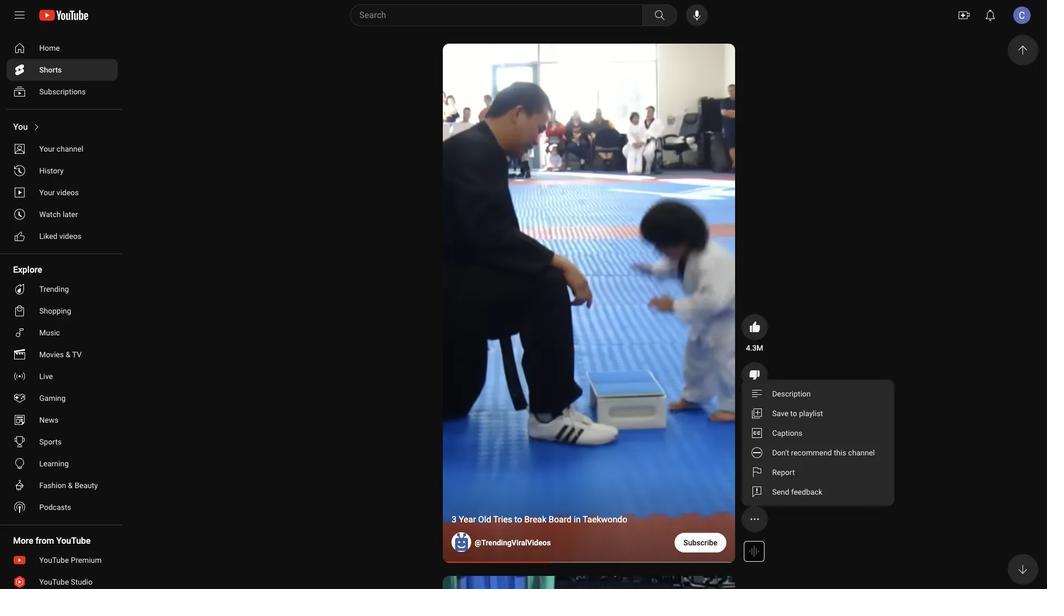 Task type: vqa. For each thing, say whether or not it's contained in the screenshot.
hours to the top
no



Task type: describe. For each thing, give the bounding box(es) containing it.
music
[[39, 329, 60, 337]]

fashion
[[39, 481, 66, 490]]

tv
[[72, 350, 82, 359]]

4.3m
[[747, 344, 764, 353]]

liked
[[39, 232, 57, 241]]

recommend
[[792, 449, 832, 457]]

liked videos
[[39, 232, 82, 241]]

channel inside option
[[849, 449, 875, 457]]

report option
[[742, 463, 895, 482]]

you
[[13, 122, 28, 132]]

history
[[39, 166, 64, 175]]

playlist
[[800, 409, 824, 418]]

description option
[[742, 384, 895, 404]]

trending
[[39, 285, 69, 294]]

youtube video player element
[[443, 44, 736, 563]]

Subscribe text field
[[684, 539, 718, 547]]

4.3M text field
[[747, 343, 764, 354]]

from
[[36, 536, 54, 546]]

beauty
[[75, 481, 98, 490]]

send
[[773, 488, 790, 497]]

Search text field
[[360, 8, 641, 22]]

your for your channel
[[39, 145, 55, 153]]

premium
[[71, 556, 102, 565]]

home
[[39, 44, 60, 52]]

description
[[773, 390, 811, 398]]

learning
[[39, 460, 69, 468]]

watch
[[39, 210, 61, 219]]

0 horizontal spatial channel
[[57, 145, 83, 153]]

more
[[13, 536, 33, 546]]

share
[[745, 488, 765, 497]]

studio
[[71, 578, 93, 587]]

old
[[479, 515, 492, 525]]

3 year old tries to break board in taekwondo main content
[[131, 31, 1048, 589]]

this
[[834, 449, 847, 457]]

board
[[549, 515, 572, 525]]

sports
[[39, 438, 62, 446]]

Dislike text field
[[744, 391, 766, 402]]

explore
[[13, 265, 42, 275]]

& for tv
[[66, 350, 70, 359]]

send feedback
[[773, 488, 823, 497]]

videos for liked videos
[[59, 232, 82, 241]]

13k
[[749, 440, 762, 449]]



Task type: locate. For each thing, give the bounding box(es) containing it.
@trendingviralvideos link
[[475, 538, 551, 548]]

save to playlist option
[[742, 404, 895, 424]]

13K text field
[[749, 439, 762, 450]]

youtube for studio
[[39, 578, 69, 587]]

youtube down youtube premium on the left
[[39, 578, 69, 587]]

learning link
[[7, 453, 118, 475], [7, 453, 118, 475]]

1 horizontal spatial channel
[[849, 449, 875, 457]]

youtube premium link
[[7, 550, 118, 571], [7, 550, 118, 571]]

shorts
[[39, 65, 62, 74]]

sports link
[[7, 431, 118, 453], [7, 431, 118, 453]]

send feedback link
[[742, 482, 895, 502]]

live link
[[7, 366, 118, 387], [7, 366, 118, 387]]

videos
[[57, 188, 79, 197], [59, 232, 82, 241]]

news link
[[7, 409, 118, 431], [7, 409, 118, 431]]

channel up history
[[57, 145, 83, 153]]

&
[[66, 350, 70, 359], [68, 481, 73, 490]]

1 vertical spatial channel
[[849, 449, 875, 457]]

channel right this
[[849, 449, 875, 457]]

tries
[[494, 515, 513, 525]]

don't
[[773, 449, 790, 457]]

1 vertical spatial &
[[68, 481, 73, 490]]

your channel
[[39, 145, 83, 153]]

your channel link
[[7, 138, 118, 160], [7, 138, 118, 160]]

break
[[525, 515, 547, 525]]

youtube studio
[[39, 578, 93, 587]]

liked videos link
[[7, 225, 118, 247], [7, 225, 118, 247]]

later
[[63, 210, 78, 219]]

0 vertical spatial channel
[[57, 145, 83, 153]]

captions link
[[742, 424, 895, 443]]

gaming
[[39, 394, 66, 403]]

gaming link
[[7, 387, 118, 409], [7, 387, 118, 409]]

in
[[574, 515, 581, 525]]

send feedback option
[[742, 482, 895, 502]]

shopping
[[39, 307, 71, 315]]

videos up later
[[57, 188, 79, 197]]

music link
[[7, 322, 118, 344], [7, 322, 118, 344]]

subscriptions
[[39, 87, 86, 96]]

shopping link
[[7, 300, 118, 322], [7, 300, 118, 322]]

1 vertical spatial to
[[515, 515, 523, 525]]

videos for your videos
[[57, 188, 79, 197]]

channel
[[57, 145, 83, 153], [849, 449, 875, 457]]

to
[[791, 409, 798, 418], [515, 515, 523, 525]]

movies
[[39, 350, 64, 359]]

don't recommend this channel option
[[742, 443, 895, 463]]

movies & tv link
[[7, 344, 118, 366], [7, 344, 118, 366]]

don't recommend this channel
[[773, 449, 875, 457]]

feedback
[[792, 488, 823, 497]]

0 vertical spatial youtube
[[56, 536, 91, 546]]

dislike
[[744, 392, 766, 401]]

& left tv
[[66, 350, 70, 359]]

watch later link
[[7, 204, 118, 225], [7, 204, 118, 225]]

1 horizontal spatial to
[[791, 409, 798, 418]]

to right 'tries'
[[515, 515, 523, 525]]

podcasts
[[39, 503, 71, 512]]

to right save
[[791, 409, 798, 418]]

your videos link
[[7, 182, 118, 204], [7, 182, 118, 204]]

history link
[[7, 160, 118, 182], [7, 160, 118, 182]]

youtube up youtube premium on the left
[[56, 536, 91, 546]]

3 year old tries to break board in taekwondo
[[452, 515, 628, 525]]

your up history
[[39, 145, 55, 153]]

captions option
[[742, 424, 895, 443]]

1 vertical spatial videos
[[59, 232, 82, 241]]

3
[[452, 515, 457, 525]]

report
[[773, 468, 795, 477]]

& for beauty
[[68, 481, 73, 490]]

youtube studio link
[[7, 571, 118, 589], [7, 571, 118, 589]]

list box
[[742, 380, 895, 506]]

podcasts link
[[7, 497, 118, 518], [7, 497, 118, 518]]

None search field
[[331, 4, 680, 26]]

0 vertical spatial to
[[791, 409, 798, 418]]

save
[[773, 409, 789, 418]]

to inside "main content"
[[515, 515, 523, 525]]

more from youtube
[[13, 536, 91, 546]]

shorts link
[[7, 59, 118, 81], [7, 59, 118, 81]]

live
[[39, 372, 53, 381]]

2 your from the top
[[39, 188, 55, 197]]

watch later
[[39, 210, 78, 219]]

news
[[39, 416, 58, 425]]

fashion & beauty
[[39, 481, 98, 490]]

0 vertical spatial videos
[[57, 188, 79, 197]]

videos down later
[[59, 232, 82, 241]]

youtube
[[56, 536, 91, 546], [39, 556, 69, 565], [39, 578, 69, 587]]

youtube for premium
[[39, 556, 69, 565]]

1 your from the top
[[39, 145, 55, 153]]

& left beauty at left
[[68, 481, 73, 490]]

your up the watch
[[39, 188, 55, 197]]

you link
[[7, 116, 118, 138], [7, 116, 118, 138]]

0 vertical spatial your
[[39, 145, 55, 153]]

fashion & beauty link
[[7, 475, 118, 497], [7, 475, 118, 497]]

save to playlist
[[773, 409, 824, 418]]

subscriptions link
[[7, 81, 118, 103], [7, 81, 118, 103]]

youtube premium
[[39, 556, 102, 565]]

2 vertical spatial youtube
[[39, 578, 69, 587]]

movies & tv
[[39, 350, 82, 359]]

trending link
[[7, 278, 118, 300], [7, 278, 118, 300]]

@trendingviralvideos
[[475, 539, 551, 547]]

list box containing description
[[742, 380, 895, 506]]

youtube down more from youtube
[[39, 556, 69, 565]]

0 vertical spatial &
[[66, 350, 70, 359]]

taekwondo
[[583, 515, 628, 525]]

captions
[[773, 429, 803, 438]]

subscribe button
[[675, 533, 727, 553]]

your
[[39, 145, 55, 153], [39, 188, 55, 197]]

Share text field
[[745, 487, 765, 498]]

home link
[[7, 37, 118, 59], [7, 37, 118, 59]]

your for your videos
[[39, 188, 55, 197]]

your videos
[[39, 188, 79, 197]]

year
[[459, 515, 476, 525]]

0 horizontal spatial to
[[515, 515, 523, 525]]

avatar image image
[[1014, 7, 1031, 24]]

1 vertical spatial youtube
[[39, 556, 69, 565]]

subscribe
[[684, 539, 718, 547]]

to inside option
[[791, 409, 798, 418]]

1 vertical spatial your
[[39, 188, 55, 197]]



